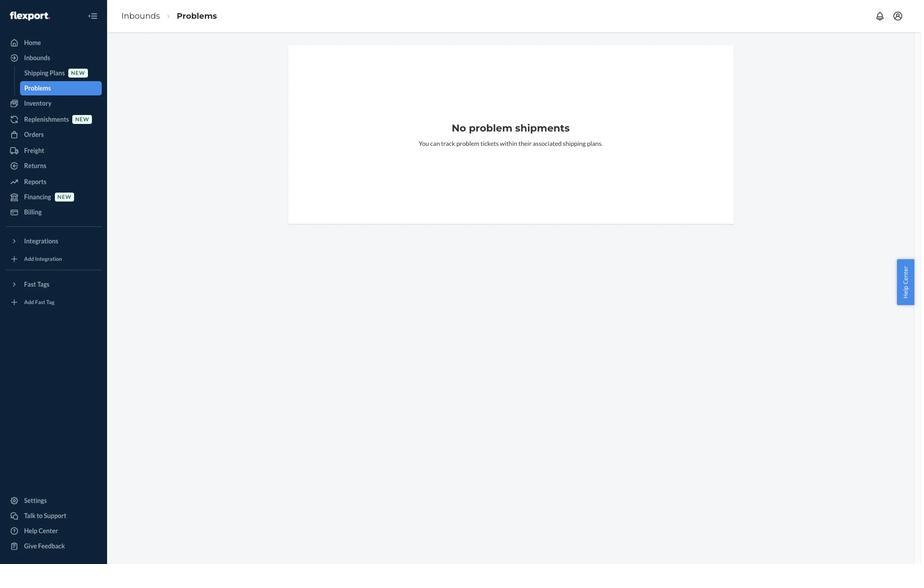 Task type: vqa. For each thing, say whether or not it's contained in the screenshot.
4th 'available' from the bottom
no



Task type: locate. For each thing, give the bounding box(es) containing it.
new up orders "link"
[[75, 116, 89, 123]]

1 horizontal spatial problems link
[[177, 11, 217, 21]]

fast left tag
[[35, 299, 45, 306]]

0 horizontal spatial inbounds link
[[5, 51, 102, 65]]

tags
[[37, 281, 49, 288]]

you can track problem tickets within their associated shipping plans.
[[419, 140, 603, 147]]

0 vertical spatial fast
[[24, 281, 36, 288]]

1 vertical spatial new
[[75, 116, 89, 123]]

center inside button
[[902, 266, 910, 284]]

inbounds inside breadcrumbs 'navigation'
[[121, 11, 160, 21]]

1 vertical spatial inbounds link
[[5, 51, 102, 65]]

plans.
[[587, 140, 603, 147]]

add fast tag link
[[5, 295, 102, 310]]

2 add from the top
[[24, 299, 34, 306]]

fast inside 'link'
[[35, 299, 45, 306]]

1 horizontal spatial problems
[[177, 11, 217, 21]]

0 vertical spatial help
[[902, 286, 910, 298]]

help
[[902, 286, 910, 298], [24, 527, 37, 535]]

replenishments
[[24, 116, 69, 123]]

within
[[500, 140, 517, 147]]

add left integration
[[24, 256, 34, 263]]

0 vertical spatial help center
[[902, 266, 910, 298]]

0 vertical spatial inbounds link
[[121, 11, 160, 21]]

new
[[71, 70, 85, 76], [75, 116, 89, 123], [57, 194, 71, 201]]

shipping
[[563, 140, 586, 147]]

0 vertical spatial problems
[[177, 11, 217, 21]]

add integration link
[[5, 252, 102, 266]]

problems
[[177, 11, 217, 21], [24, 84, 51, 92]]

problem down the no
[[456, 140, 479, 147]]

new down reports link
[[57, 194, 71, 201]]

0 horizontal spatial center
[[39, 527, 58, 535]]

give feedback
[[24, 543, 65, 550]]

1 horizontal spatial center
[[902, 266, 910, 284]]

1 vertical spatial add
[[24, 299, 34, 306]]

add inside 'link'
[[24, 299, 34, 306]]

billing link
[[5, 205, 102, 220]]

inbounds
[[121, 11, 160, 21], [24, 54, 50, 62]]

1 horizontal spatial inbounds
[[121, 11, 160, 21]]

shipping plans
[[24, 69, 65, 77]]

0 vertical spatial center
[[902, 266, 910, 284]]

problems inside breadcrumbs 'navigation'
[[177, 11, 217, 21]]

0 horizontal spatial inbounds
[[24, 54, 50, 62]]

problem up tickets
[[469, 122, 512, 134]]

new for shipping plans
[[71, 70, 85, 76]]

0 vertical spatial problems link
[[177, 11, 217, 21]]

0 vertical spatial inbounds
[[121, 11, 160, 21]]

integrations button
[[5, 234, 102, 249]]

can
[[430, 140, 440, 147]]

settings link
[[5, 494, 102, 508]]

shipments
[[515, 122, 570, 134]]

0 horizontal spatial help center
[[24, 527, 58, 535]]

1 vertical spatial help center
[[24, 527, 58, 535]]

their
[[518, 140, 532, 147]]

flexport logo image
[[10, 11, 50, 20]]

0 vertical spatial add
[[24, 256, 34, 263]]

0 vertical spatial new
[[71, 70, 85, 76]]

fast tags button
[[5, 278, 102, 292]]

open notifications image
[[875, 11, 885, 21]]

open account menu image
[[893, 11, 903, 21]]

talk
[[24, 512, 35, 520]]

add
[[24, 256, 34, 263], [24, 299, 34, 306]]

support
[[44, 512, 66, 520]]

center
[[902, 266, 910, 284], [39, 527, 58, 535]]

new for financing
[[57, 194, 71, 201]]

1 vertical spatial fast
[[35, 299, 45, 306]]

add inside "link"
[[24, 256, 34, 263]]

breadcrumbs navigation
[[114, 3, 224, 29]]

help center
[[902, 266, 910, 298], [24, 527, 58, 535]]

no problem shipments
[[452, 122, 570, 134]]

problems link
[[177, 11, 217, 21], [20, 81, 102, 95]]

problems link inside breadcrumbs 'navigation'
[[177, 11, 217, 21]]

freight link
[[5, 144, 102, 158]]

talk to support
[[24, 512, 66, 520]]

inbounds link
[[121, 11, 160, 21], [5, 51, 102, 65]]

1 horizontal spatial help center
[[902, 266, 910, 298]]

0 vertical spatial problem
[[469, 122, 512, 134]]

you
[[419, 140, 429, 147]]

problem
[[469, 122, 512, 134], [456, 140, 479, 147]]

fast
[[24, 281, 36, 288], [35, 299, 45, 306]]

1 horizontal spatial inbounds link
[[121, 11, 160, 21]]

1 vertical spatial problems link
[[20, 81, 102, 95]]

1 add from the top
[[24, 256, 34, 263]]

talk to support button
[[5, 509, 102, 523]]

2 vertical spatial new
[[57, 194, 71, 201]]

financing
[[24, 193, 51, 201]]

returns
[[24, 162, 46, 170]]

1 vertical spatial inbounds
[[24, 54, 50, 62]]

reports link
[[5, 175, 102, 189]]

fast left tags in the left of the page
[[24, 281, 36, 288]]

orders
[[24, 131, 44, 138]]

1 vertical spatial problems
[[24, 84, 51, 92]]

help center inside button
[[902, 266, 910, 298]]

home
[[24, 39, 41, 46]]

add down "fast tags"
[[24, 299, 34, 306]]

add integration
[[24, 256, 62, 263]]

new right plans
[[71, 70, 85, 76]]

0 horizontal spatial problems
[[24, 84, 51, 92]]

1 horizontal spatial help
[[902, 286, 910, 298]]

1 vertical spatial problem
[[456, 140, 479, 147]]

0 horizontal spatial help
[[24, 527, 37, 535]]

add for add integration
[[24, 256, 34, 263]]



Task type: describe. For each thing, give the bounding box(es) containing it.
orders link
[[5, 128, 102, 142]]

fast inside dropdown button
[[24, 281, 36, 288]]

plans
[[50, 69, 65, 77]]

integrations
[[24, 237, 58, 245]]

add fast tag
[[24, 299, 54, 306]]

help center link
[[5, 524, 102, 539]]

new for replenishments
[[75, 116, 89, 123]]

returns link
[[5, 159, 102, 173]]

no
[[452, 122, 466, 134]]

integration
[[35, 256, 62, 263]]

0 horizontal spatial problems link
[[20, 81, 102, 95]]

fast tags
[[24, 281, 49, 288]]

1 vertical spatial help
[[24, 527, 37, 535]]

give
[[24, 543, 37, 550]]

inbounds link inside breadcrumbs 'navigation'
[[121, 11, 160, 21]]

to
[[37, 512, 43, 520]]

freight
[[24, 147, 44, 154]]

billing
[[24, 208, 42, 216]]

associated
[[533, 140, 562, 147]]

settings
[[24, 497, 47, 505]]

help inside button
[[902, 286, 910, 298]]

tickets
[[480, 140, 499, 147]]

shipping
[[24, 69, 48, 77]]

1 vertical spatial center
[[39, 527, 58, 535]]

tag
[[46, 299, 54, 306]]

feedback
[[38, 543, 65, 550]]

inventory
[[24, 100, 51, 107]]

inventory link
[[5, 96, 102, 111]]

reports
[[24, 178, 46, 186]]

track
[[441, 140, 455, 147]]

help center button
[[897, 259, 914, 305]]

home link
[[5, 36, 102, 50]]

give feedback button
[[5, 540, 102, 554]]

close navigation image
[[87, 11, 98, 21]]

add for add fast tag
[[24, 299, 34, 306]]



